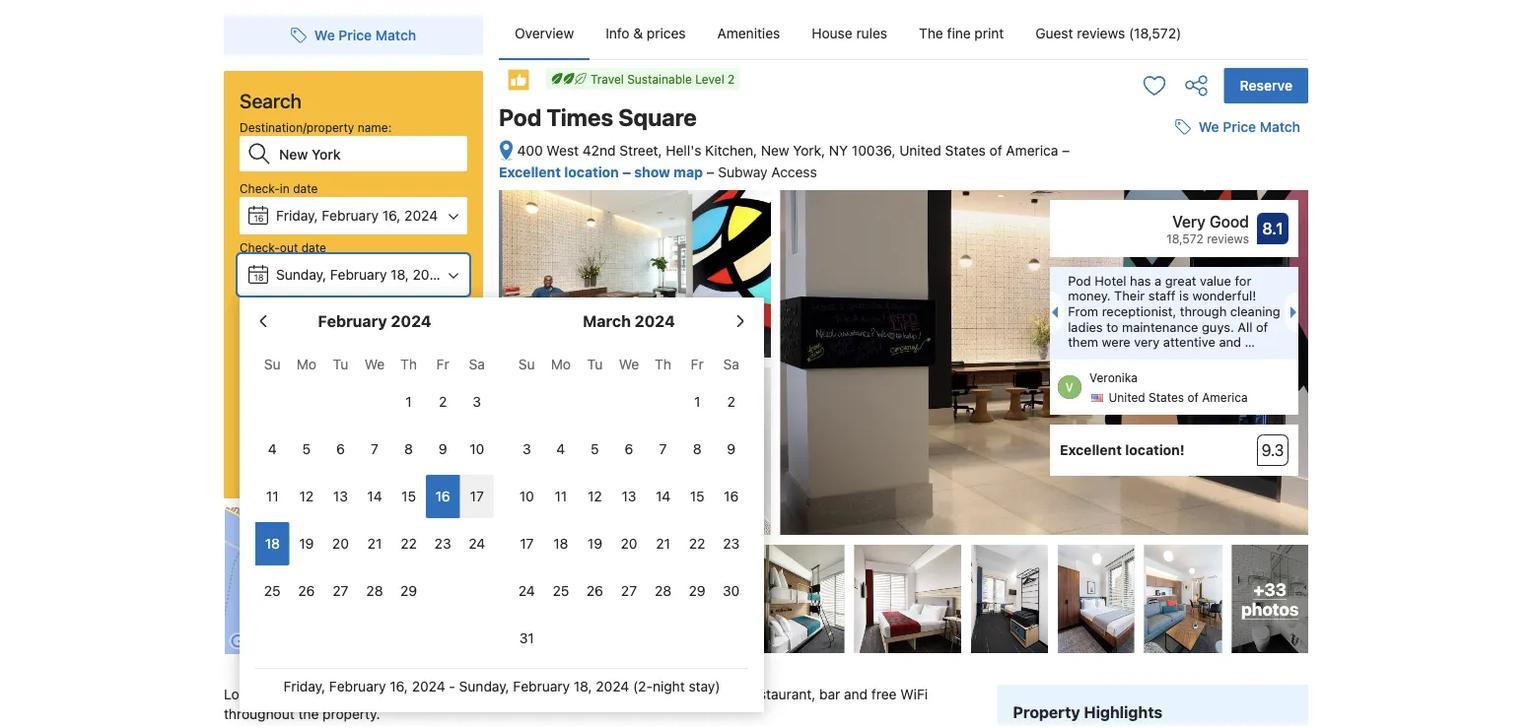 Task type: describe. For each thing, give the bounding box(es) containing it.
states inside 400 west 42nd street, hell's kitchen, new york, ny 10036, united states of america – excellent location – show map – subway access
[[946, 143, 986, 159]]

10 March 2024 checkbox
[[510, 475, 544, 519]]

+33 photos link
[[1232, 546, 1309, 654]]

2 February 2024 checkbox
[[426, 381, 460, 424]]

friday, for friday, february 16, 2024
[[276, 208, 318, 224]]

pod for pod times square
[[499, 104, 542, 131]]

info & prices
[[606, 25, 686, 41]]

13 March 2024 checkbox
[[612, 475, 646, 519]]

very good 18,572 reviews
[[1167, 213, 1250, 246]]

a inside pod hotel has a great value for money. their staff is wonderful! from receptionist, through cleaning ladies to maintenance guys. all of them were very attentive and …
[[1155, 273, 1162, 288]]

next image
[[1291, 307, 1303, 319]]

6 for 6 february 2024 checkbox
[[336, 441, 345, 458]]

attentive
[[1164, 335, 1216, 350]]

access
[[772, 164, 817, 180]]

25 for 25 checkbox
[[264, 583, 281, 600]]

0 horizontal spatial 18,
[[391, 267, 409, 283]]

february for sunday, february 18, 2024
[[330, 267, 387, 283]]

united states of america
[[1109, 391, 1248, 405]]

for
[[1235, 273, 1252, 288]]

highlights
[[1084, 704, 1163, 723]]

we up very
[[1199, 119, 1220, 135]]

west
[[547, 143, 579, 159]]

location
[[565, 164, 619, 180]]

fine
[[947, 25, 971, 41]]

bar
[[820, 687, 841, 703]]

0 horizontal spatial 18
[[254, 272, 264, 283]]

restaurant
[[374, 687, 443, 703]]

22 February 2024 checkbox
[[392, 523, 426, 566]]

su for march
[[519, 357, 535, 373]]

match inside "search" section
[[376, 27, 416, 43]]

18,572
[[1167, 232, 1204, 246]]

29 March 2024 checkbox
[[680, 570, 715, 614]]

19 February 2024 checkbox
[[290, 523, 324, 566]]

subway
[[718, 164, 768, 180]]

20 for "20" checkbox
[[332, 536, 349, 552]]

18 for 18 march 2024 option
[[554, 536, 569, 552]]

400
[[517, 143, 543, 159]]

rules
[[857, 25, 888, 41]]

hotel
[[1095, 273, 1127, 288]]

400 west 42nd street, hell's kitchen, new york, ny 10036, united states of america – excellent location – show map – subway access
[[499, 143, 1070, 180]]

room
[[396, 334, 428, 350]]

15 for 15 february 2024 checkbox
[[402, 489, 416, 505]]

amenities link
[[702, 8, 796, 59]]

adults
[[260, 334, 299, 350]]

of inside 400 west 42nd street, hell's kitchen, new york, ny 10036, united states of america – excellent location – show map – subway access
[[990, 143, 1003, 159]]

overview
[[515, 25, 574, 41]]

18 for 18 option
[[265, 536, 280, 552]]

show
[[635, 164, 670, 180]]

1 horizontal spatial we price match button
[[1168, 110, 1309, 145]]

0 horizontal spatial –
[[623, 164, 631, 180]]

march 2024
[[583, 312, 675, 331]]

excellent location – show map button
[[499, 164, 707, 180]]

2 right level
[[728, 72, 735, 86]]

property
[[1013, 704, 1081, 723]]

2-night stay
[[240, 300, 307, 314]]

23 for 23 february 2024 'option'
[[435, 536, 451, 552]]

2 horizontal spatial –
[[1062, 143, 1070, 159]]

0 vertical spatial search
[[240, 89, 302, 112]]

1 horizontal spatial states
[[1149, 391, 1185, 405]]

21 February 2024 checkbox
[[358, 523, 392, 566]]

9 March 2024 checkbox
[[715, 428, 749, 471]]

pod times square
[[499, 104, 697, 131]]

19 March 2024 checkbox
[[578, 523, 612, 566]]

13 for the 13 march 2024 checkbox
[[622, 489, 637, 505]]

guest
[[1036, 25, 1074, 41]]

28 February 2024 checkbox
[[358, 570, 392, 614]]

12 for "12" option
[[588, 489, 602, 505]]

2-
[[240, 300, 252, 314]]

reviews inside "very good 18,572 reviews"
[[1207, 232, 1250, 246]]

february 2024
[[318, 312, 432, 331]]

their
[[1115, 289, 1145, 304]]

check- for out
[[240, 241, 280, 254]]

-
[[449, 679, 456, 695]]

click to open map view image
[[499, 140, 514, 162]]

0 vertical spatial times
[[547, 104, 614, 131]]

in inside located 1312 feet from restaurant row in new york, pod times square features a restaurant, bar and free wifi throughout the property
[[477, 687, 488, 703]]

to
[[1107, 319, 1119, 334]]

24 for 24 march 2024 option
[[519, 583, 535, 600]]

27 February 2024 checkbox
[[324, 570, 358, 614]]

1 horizontal spatial of
[[1188, 391, 1199, 405]]

16, for friday, february 16, 2024
[[382, 208, 401, 224]]

row
[[447, 687, 474, 703]]

25 February 2024 checkbox
[[255, 570, 290, 614]]

in inside "search" section
[[280, 181, 290, 195]]

1 vertical spatial match
[[1260, 119, 1301, 135]]

31 March 2024 checkbox
[[510, 617, 544, 661]]

1 horizontal spatial night
[[653, 679, 685, 695]]

17 cell
[[460, 471, 494, 519]]

restaurant,
[[747, 687, 816, 703]]

show
[[311, 591, 347, 607]]

scored 9.3 element
[[1258, 435, 1289, 467]]

all
[[1238, 319, 1253, 334]]

5 for 5 checkbox
[[591, 441, 599, 458]]

level
[[696, 72, 725, 86]]

ny
[[829, 143, 848, 159]]

map inside 400 west 42nd street, hell's kitchen, new york, ny 10036, united states of america – excellent location – show map – subway access
[[674, 164, 703, 180]]

21 March 2024 checkbox
[[646, 523, 680, 566]]

13 for 13 february 2024 option at left bottom
[[333, 489, 348, 505]]

name:
[[358, 120, 392, 134]]

14 February 2024 checkbox
[[358, 475, 392, 519]]

1 vertical spatial 18,
[[574, 679, 592, 695]]

located 1312 feet from restaurant row in new york, pod times square features a restaurant, bar and free wifi throughout the property
[[224, 687, 932, 727]]

+33
[[1254, 580, 1287, 600]]

features
[[680, 687, 732, 703]]

we price match for the rightmost the we price match dropdown button
[[1199, 119, 1301, 135]]

19 for 19 march 2024 "checkbox"
[[588, 536, 603, 552]]

through
[[1180, 304, 1227, 319]]

hell's
[[666, 143, 702, 159]]

2 · from the left
[[378, 334, 382, 350]]

1 horizontal spatial sunday,
[[459, 679, 510, 695]]

check- for in
[[240, 181, 280, 195]]

sa for february 2024
[[469, 357, 485, 373]]

23 for 23 'checkbox'
[[723, 536, 740, 552]]

great
[[1166, 273, 1197, 288]]

pod hotel has a great value for money. their staff is wonderful! from receptionist, through cleaning ladies to maintenance guys. all of them were very attentive and …
[[1068, 273, 1281, 350]]

them
[[1068, 335, 1099, 350]]

26 March 2024 checkbox
[[578, 570, 612, 614]]

wonderful!
[[1193, 289, 1257, 304]]

20 March 2024 checkbox
[[612, 523, 646, 566]]

and inside pod hotel has a great value for money. their staff is wonderful! from receptionist, through cleaning ladies to maintenance guys. all of them were very attentive and …
[[1220, 335, 1242, 350]]

amenities
[[718, 25, 780, 41]]

show on map
[[311, 591, 398, 607]]

located
[[224, 687, 275, 703]]

destination/property
[[240, 120, 354, 134]]

&
[[634, 25, 643, 41]]

1 vertical spatial america
[[1203, 391, 1248, 405]]

february for friday, february 16, 2024 - sunday, february 18, 2024 (2-night stay)
[[329, 679, 386, 695]]

0 horizontal spatial night
[[252, 300, 281, 314]]

we down 'children'
[[365, 357, 385, 373]]

15 March 2024 checkbox
[[680, 475, 715, 519]]

23 February 2024 checkbox
[[426, 523, 460, 566]]

the
[[919, 25, 944, 41]]

18 cell
[[255, 519, 290, 566]]

20 February 2024 checkbox
[[324, 523, 358, 566]]

0 vertical spatial square
[[619, 104, 697, 131]]

1 vertical spatial excellent
[[1060, 443, 1122, 459]]

of inside pod hotel has a great value for money. their staff is wonderful! from receptionist, through cleaning ladies to maintenance guys. all of them were very attentive and …
[[1257, 319, 1269, 334]]

17 for 17 option
[[520, 536, 534, 552]]

0 horizontal spatial sunday,
[[276, 267, 326, 283]]

17 March 2024 checkbox
[[510, 523, 544, 566]]

fr for march 2024
[[691, 357, 704, 373]]

friday, february 16, 2024
[[276, 208, 438, 224]]

+33 photos
[[1242, 580, 1299, 620]]

good
[[1210, 213, 1250, 231]]

27 for 27 march 2024 option
[[621, 583, 637, 600]]

Where are you going? field
[[271, 136, 468, 172]]

1 26 from the left
[[298, 583, 315, 600]]

date for check-in date
[[293, 181, 318, 195]]

out
[[280, 241, 298, 254]]

27 March 2024 checkbox
[[612, 570, 646, 614]]

grid for february
[[255, 345, 494, 614]]

new inside located 1312 feet from restaurant row in new york, pod times square features a restaurant, bar and free wifi throughout the property
[[492, 687, 521, 703]]

9.3
[[1262, 442, 1285, 460]]

0
[[311, 334, 319, 350]]

square inside located 1312 feet from restaurant row in new york, pod times square features a restaurant, bar and free wifi throughout the property
[[631, 687, 676, 703]]

check-out date
[[240, 241, 326, 254]]

17 February 2024 checkbox
[[460, 475, 494, 519]]

16 March 2024 checkbox
[[715, 475, 749, 519]]

10 for 10 march 2024 'checkbox'
[[520, 489, 534, 505]]

th for february 2024
[[401, 357, 417, 373]]

4 for 4 checkbox
[[268, 441, 277, 458]]

search button
[[240, 428, 468, 475]]

20 for 20 checkbox
[[621, 536, 638, 552]]

house rules link
[[796, 8, 904, 59]]

9 February 2024 checkbox
[[426, 428, 460, 471]]

9 for 9 option
[[727, 441, 736, 458]]

guys.
[[1202, 319, 1235, 334]]

1 horizontal spatial –
[[707, 164, 715, 180]]

10 for 10 option at the left of the page
[[470, 441, 485, 458]]

wifi
[[901, 687, 928, 703]]

16, for friday, february 16, 2024 - sunday, february 18, 2024 (2-night stay)
[[390, 679, 408, 695]]

2 adults · 0 children · 1 room
[[249, 334, 428, 350]]

30
[[723, 583, 740, 600]]

1 vertical spatial united
[[1109, 391, 1146, 405]]

print
[[975, 25, 1004, 41]]

the fine print
[[919, 25, 1004, 41]]

money.
[[1068, 289, 1111, 304]]

fr for february 2024
[[437, 357, 449, 373]]

6 for 6 option
[[625, 441, 634, 458]]

11 for 11 option
[[266, 489, 279, 505]]

we up destination/property name:
[[315, 27, 335, 43]]

2 adults · 0 children · 1 room button
[[240, 324, 468, 361]]

very
[[1135, 335, 1160, 350]]

search inside button
[[329, 442, 379, 461]]

excellent inside 400 west 42nd street, hell's kitchen, new york, ny 10036, united states of america – excellent location – show map – subway access
[[499, 164, 561, 180]]

staff
[[1149, 289, 1176, 304]]

16 for "16" checkbox
[[436, 489, 450, 505]]

guest reviews (18,572) link
[[1020, 8, 1198, 59]]

tu for february 2024
[[333, 357, 348, 373]]

2 March 2024 checkbox
[[715, 381, 749, 424]]

2 26 from the left
[[587, 583, 604, 600]]

property highlights
[[1013, 704, 1163, 723]]



Task type: locate. For each thing, give the bounding box(es) containing it.
1 5 from the left
[[302, 441, 311, 458]]

18 inside 18 march 2024 option
[[554, 536, 569, 552]]

sunday, right - at the left
[[459, 679, 510, 695]]

1 vertical spatial times
[[589, 687, 627, 703]]

pod
[[499, 104, 542, 131], [1068, 273, 1092, 288], [560, 687, 585, 703]]

1 horizontal spatial 13
[[622, 489, 637, 505]]

2
[[728, 72, 735, 86], [249, 334, 257, 350], [439, 394, 447, 410], [727, 394, 736, 410]]

friday, up out
[[276, 208, 318, 224]]

0 vertical spatial 17
[[470, 489, 484, 505]]

valign  initial image
[[507, 68, 531, 92]]

29 right 28 checkbox at the bottom left of the page
[[689, 583, 706, 600]]

0 horizontal spatial sa
[[469, 357, 485, 373]]

info & prices link
[[590, 8, 702, 59]]

price
[[339, 27, 372, 43], [1223, 119, 1257, 135]]

street,
[[620, 143, 662, 159]]

york, inside 400 west 42nd street, hell's kitchen, new york, ny 10036, united states of america – excellent location – show map – subway access
[[793, 143, 826, 159]]

1 horizontal spatial mo
[[551, 357, 571, 373]]

29
[[400, 583, 417, 600], [689, 583, 706, 600]]

0 horizontal spatial we price match button
[[283, 18, 424, 53]]

4 February 2024 checkbox
[[255, 428, 290, 471]]

7 inside checkbox
[[371, 441, 379, 458]]

29 February 2024 checkbox
[[392, 570, 426, 614]]

10036,
[[852, 143, 896, 159]]

6 right 5 checkbox
[[625, 441, 634, 458]]

0 vertical spatial york,
[[793, 143, 826, 159]]

night left stay at the top
[[252, 300, 281, 314]]

4 right 3 march 2024 "option"
[[557, 441, 565, 458]]

0 horizontal spatial 13
[[333, 489, 348, 505]]

19 right 18 march 2024 option
[[588, 536, 603, 552]]

(18,572)
[[1129, 25, 1182, 41]]

york, down 31 option
[[524, 687, 556, 703]]

0 horizontal spatial america
[[1006, 143, 1059, 159]]

kitchen,
[[705, 143, 758, 159]]

1 vertical spatial of
[[1257, 319, 1269, 334]]

1 left 2 march 2024 option
[[694, 394, 701, 410]]

0 horizontal spatial mo
[[297, 357, 317, 373]]

22 right '21 march 2024' option
[[689, 536, 706, 552]]

united right '10036,'
[[900, 143, 942, 159]]

2 left adults
[[249, 334, 257, 350]]

14 inside option
[[656, 489, 671, 505]]

12 inside checkbox
[[299, 489, 314, 505]]

value
[[1200, 273, 1232, 288]]

february
[[322, 208, 379, 224], [330, 267, 387, 283], [318, 312, 387, 331], [329, 679, 386, 695], [513, 679, 570, 695]]

1 · from the left
[[303, 334, 307, 350]]

1 mo from the left
[[297, 357, 317, 373]]

4 inside checkbox
[[268, 441, 277, 458]]

20 inside checkbox
[[621, 536, 638, 552]]

1 fr from the left
[[437, 357, 449, 373]]

0 vertical spatial night
[[252, 300, 281, 314]]

2 tu from the left
[[587, 357, 603, 373]]

0 horizontal spatial and
[[844, 687, 868, 703]]

20
[[332, 536, 349, 552], [621, 536, 638, 552]]

excellent location!
[[1060, 443, 1185, 459]]

1 for march
[[694, 394, 701, 410]]

28 inside checkbox
[[655, 583, 672, 600]]

12 for '12' checkbox
[[299, 489, 314, 505]]

27 right 26 option
[[621, 583, 637, 600]]

and right bar
[[844, 687, 868, 703]]

29 for 29 march 2024 checkbox at the left bottom
[[689, 583, 706, 600]]

19 inside "checkbox"
[[588, 536, 603, 552]]

13 February 2024 checkbox
[[324, 475, 358, 519]]

times inside located 1312 feet from restaurant row in new york, pod times square features a restaurant, bar and free wifi throughout the property
[[589, 687, 627, 703]]

0 horizontal spatial reviews
[[1077, 25, 1126, 41]]

1 check- from the top
[[240, 181, 280, 195]]

night left stay)
[[653, 679, 685, 695]]

pod inside located 1312 feet from restaurant row in new york, pod times square features a restaurant, bar and free wifi throughout the property
[[560, 687, 585, 703]]

date for check-out date
[[302, 241, 326, 254]]

1 th from the left
[[401, 357, 417, 373]]

14 March 2024 checkbox
[[646, 475, 680, 519]]

11 February 2024 checkbox
[[255, 475, 290, 519]]

1 horizontal spatial 10
[[520, 489, 534, 505]]

0 horizontal spatial 24
[[469, 536, 485, 552]]

2 14 from the left
[[656, 489, 671, 505]]

very
[[1173, 213, 1206, 231]]

16 for 16 march 2024 option
[[724, 489, 739, 505]]

price for the rightmost the we price match dropdown button
[[1223, 119, 1257, 135]]

27 for 27 february 2024 "option"
[[333, 583, 349, 600]]

sunday, down out
[[276, 267, 326, 283]]

22 right 21 february 2024 checkbox
[[401, 536, 417, 552]]

4 March 2024 checkbox
[[544, 428, 578, 471]]

1 for february
[[406, 394, 412, 410]]

24 February 2024 checkbox
[[460, 523, 494, 566]]

mo for february
[[297, 357, 317, 373]]

from
[[1068, 304, 1099, 319]]

13 inside the 13 march 2024 checkbox
[[622, 489, 637, 505]]

0 vertical spatial friday,
[[276, 208, 318, 224]]

18 February 2024 checkbox
[[255, 523, 290, 566]]

23 March 2024 checkbox
[[715, 523, 749, 566]]

1 horizontal spatial 16
[[436, 489, 450, 505]]

6 inside checkbox
[[336, 441, 345, 458]]

0 vertical spatial price
[[339, 27, 372, 43]]

4 left 5 option
[[268, 441, 277, 458]]

1 vertical spatial sunday,
[[459, 679, 510, 695]]

2 th from the left
[[655, 357, 672, 373]]

pod up money. in the top right of the page
[[1068, 273, 1092, 288]]

27 inside option
[[621, 583, 637, 600]]

0 horizontal spatial 27
[[333, 583, 349, 600]]

pod for pod hotel has a great value for money. their staff is wonderful! from receptionist, through cleaning ladies to maintenance guys. all of them were very attentive and …
[[1068, 273, 1092, 288]]

1 13 from the left
[[333, 489, 348, 505]]

8 inside checkbox
[[405, 441, 413, 458]]

we price match for the we price match dropdown button within the "search" section
[[315, 27, 416, 43]]

2 28 from the left
[[655, 583, 672, 600]]

17 left 18 march 2024 option
[[520, 536, 534, 552]]

1 11 from the left
[[266, 489, 279, 505]]

23 right 22 'option'
[[723, 536, 740, 552]]

2 27 from the left
[[621, 583, 637, 600]]

1 horizontal spatial 14
[[656, 489, 671, 505]]

friday, february 16, 2024 - sunday, february 18, 2024 (2-night stay)
[[284, 679, 720, 695]]

29 inside checkbox
[[689, 583, 706, 600]]

2 su from the left
[[519, 357, 535, 373]]

19 for 19 checkbox
[[299, 536, 314, 552]]

1 horizontal spatial reviews
[[1207, 232, 1250, 246]]

1 horizontal spatial york,
[[793, 143, 826, 159]]

in right row in the bottom left of the page
[[477, 687, 488, 703]]

15 February 2024 checkbox
[[392, 475, 426, 519]]

1 tu from the left
[[333, 357, 348, 373]]

check-
[[240, 181, 280, 195], [240, 241, 280, 254]]

13
[[333, 489, 348, 505], [622, 489, 637, 505]]

19 right 18 option
[[299, 536, 314, 552]]

2 check- from the top
[[240, 241, 280, 254]]

we price match button inside "search" section
[[283, 18, 424, 53]]

match up name:
[[376, 27, 416, 43]]

3 left 4 option
[[523, 441, 531, 458]]

1 horizontal spatial 18
[[265, 536, 280, 552]]

1 vertical spatial a
[[736, 687, 743, 703]]

13 left 14 february 2024 checkbox
[[333, 489, 348, 505]]

3 for 3 checkbox
[[473, 394, 481, 410]]

children
[[323, 334, 374, 350]]

1 15 from the left
[[402, 489, 416, 505]]

0 vertical spatial reviews
[[1077, 25, 1126, 41]]

12 inside option
[[588, 489, 602, 505]]

2 12 from the left
[[588, 489, 602, 505]]

1 horizontal spatial 19
[[588, 536, 603, 552]]

1 horizontal spatial 8
[[693, 441, 702, 458]]

5 right 4 option
[[591, 441, 599, 458]]

date right out
[[302, 241, 326, 254]]

5 inside option
[[302, 441, 311, 458]]

2 22 from the left
[[689, 536, 706, 552]]

2 7 from the left
[[660, 441, 667, 458]]

8 inside option
[[693, 441, 702, 458]]

16 inside option
[[724, 489, 739, 505]]

20 right 19 checkbox
[[332, 536, 349, 552]]

on
[[350, 591, 366, 607]]

price for the we price match dropdown button within the "search" section
[[339, 27, 372, 43]]

0 horizontal spatial 5
[[302, 441, 311, 458]]

we price match inside "search" section
[[315, 27, 416, 43]]

2 11 from the left
[[555, 489, 567, 505]]

0 vertical spatial 3
[[473, 394, 481, 410]]

18 left 19 checkbox
[[265, 536, 280, 552]]

reviews down the good at the top
[[1207, 232, 1250, 246]]

2 horizontal spatial 18
[[554, 536, 569, 552]]

·
[[303, 334, 307, 350], [378, 334, 382, 350]]

18 inside 18 option
[[265, 536, 280, 552]]

sa
[[469, 357, 485, 373], [724, 357, 740, 373]]

31
[[520, 631, 534, 647]]

1 left room
[[386, 334, 392, 350]]

america
[[1006, 143, 1059, 159], [1203, 391, 1248, 405]]

1 vertical spatial 10
[[520, 489, 534, 505]]

10 inside option
[[470, 441, 485, 458]]

0 vertical spatial a
[[1155, 273, 1162, 288]]

10 left "11" option
[[520, 489, 534, 505]]

18 March 2024 checkbox
[[544, 523, 578, 566]]

9 right the 8 checkbox
[[439, 441, 447, 458]]

february for friday, february 16, 2024
[[322, 208, 379, 224]]

21 right 20 checkbox
[[656, 536, 671, 552]]

16 cell
[[426, 471, 460, 519]]

16 inside checkbox
[[436, 489, 450, 505]]

26 February 2024 checkbox
[[290, 570, 324, 614]]

1 horizontal spatial excellent
[[1060, 443, 1122, 459]]

square
[[619, 104, 697, 131], [631, 687, 676, 703]]

0 horizontal spatial ·
[[303, 334, 307, 350]]

1 vertical spatial search
[[329, 442, 379, 461]]

tu for march 2024
[[587, 357, 603, 373]]

excellent left location!
[[1060, 443, 1122, 459]]

24 left 25 march 2024 checkbox
[[519, 583, 535, 600]]

9 inside option
[[439, 441, 447, 458]]

22 for 22 'option'
[[689, 536, 706, 552]]

0 vertical spatial 18,
[[391, 267, 409, 283]]

and inside located 1312 feet from restaurant row in new york, pod times square features a restaurant, bar and free wifi throughout the property
[[844, 687, 868, 703]]

10 inside 'checkbox'
[[520, 489, 534, 505]]

destination/property name:
[[240, 120, 392, 134]]

21 left 22 checkbox
[[368, 536, 382, 552]]

1 27 from the left
[[333, 583, 349, 600]]

0 horizontal spatial 28
[[366, 583, 383, 600]]

1 March 2024 checkbox
[[680, 381, 715, 424]]

march
[[583, 312, 631, 331]]

18, left the '(2-'
[[574, 679, 592, 695]]

date up friday, february 16, 2024
[[293, 181, 318, 195]]

6 February 2024 checkbox
[[324, 428, 358, 471]]

29 right "28" option
[[400, 583, 417, 600]]

2 19 from the left
[[588, 536, 603, 552]]

26
[[298, 583, 315, 600], [587, 583, 604, 600]]

25
[[264, 583, 281, 600], [553, 583, 569, 600]]

grid for march
[[510, 345, 749, 661]]

1 19 from the left
[[299, 536, 314, 552]]

sa up 2 march 2024 option
[[724, 357, 740, 373]]

22 inside 'option'
[[689, 536, 706, 552]]

4 for 4 option
[[557, 441, 565, 458]]

we price match button
[[283, 18, 424, 53], [1168, 110, 1309, 145]]

a up staff
[[1155, 273, 1162, 288]]

1 horizontal spatial su
[[519, 357, 535, 373]]

14 for 14 option
[[656, 489, 671, 505]]

14 inside checkbox
[[367, 489, 382, 505]]

1 horizontal spatial 4
[[557, 441, 565, 458]]

27
[[333, 583, 349, 600], [621, 583, 637, 600]]

12 February 2024 checkbox
[[290, 475, 324, 519]]

11
[[266, 489, 279, 505], [555, 489, 567, 505]]

friday, for friday, february 16, 2024 - sunday, february 18, 2024 (2-night stay)
[[284, 679, 326, 695]]

2 fr from the left
[[691, 357, 704, 373]]

a inside located 1312 feet from restaurant row in new york, pod times square features a restaurant, bar and free wifi throughout the property
[[736, 687, 743, 703]]

states up location!
[[1149, 391, 1185, 405]]

24 for "24 february 2024" checkbox
[[469, 536, 485, 552]]

new inside 400 west 42nd street, hell's kitchen, new york, ny 10036, united states of america – excellent location – show map – subway access
[[761, 143, 790, 159]]

sa up 3 checkbox
[[469, 357, 485, 373]]

1 6 from the left
[[336, 441, 345, 458]]

1312
[[279, 687, 308, 703]]

7 for 7 march 2024 option
[[660, 441, 667, 458]]

2 inside button
[[249, 334, 257, 350]]

1 horizontal spatial pod
[[560, 687, 585, 703]]

2 mo from the left
[[551, 357, 571, 373]]

tu
[[333, 357, 348, 373], [587, 357, 603, 373]]

2 29 from the left
[[689, 583, 706, 600]]

11 for "11" option
[[555, 489, 567, 505]]

2 inside option
[[727, 394, 736, 410]]

…
[[1245, 335, 1256, 350]]

1 left 2 february 2024 checkbox
[[406, 394, 412, 410]]

27 inside "option"
[[333, 583, 349, 600]]

24 inside checkbox
[[469, 536, 485, 552]]

1 vertical spatial price
[[1223, 119, 1257, 135]]

map
[[674, 164, 703, 180], [370, 591, 398, 607]]

2024
[[405, 208, 438, 224], [413, 267, 446, 283], [391, 312, 432, 331], [635, 312, 675, 331], [412, 679, 445, 695], [596, 679, 630, 695]]

1 20 from the left
[[332, 536, 349, 552]]

grid
[[255, 345, 494, 614], [510, 345, 749, 661]]

stay
[[284, 300, 307, 314]]

1 28 from the left
[[366, 583, 383, 600]]

2 23 from the left
[[723, 536, 740, 552]]

reserve button
[[1225, 68, 1309, 104]]

were
[[1102, 335, 1131, 350]]

su for february
[[264, 357, 281, 373]]

1 grid from the left
[[255, 345, 494, 614]]

1 vertical spatial 3
[[523, 441, 531, 458]]

we price match button up name:
[[283, 18, 424, 53]]

fr up 1 'option'
[[691, 357, 704, 373]]

1 horizontal spatial in
[[477, 687, 488, 703]]

we down march 2024
[[619, 357, 639, 373]]

1 horizontal spatial 23
[[723, 536, 740, 552]]

1 horizontal spatial match
[[1260, 119, 1301, 135]]

2 grid from the left
[[510, 345, 749, 661]]

1 horizontal spatial 3
[[523, 441, 531, 458]]

28
[[366, 583, 383, 600], [655, 583, 672, 600]]

23 inside 'checkbox'
[[723, 536, 740, 552]]

0 horizontal spatial we price match
[[315, 27, 416, 43]]

28 inside option
[[366, 583, 383, 600]]

2 15 from the left
[[690, 489, 705, 505]]

0 horizontal spatial 16
[[254, 213, 264, 223]]

29 inside option
[[400, 583, 417, 600]]

2 8 from the left
[[693, 441, 702, 458]]

2 horizontal spatial of
[[1257, 319, 1269, 334]]

stay)
[[689, 679, 720, 695]]

scored 8.1 element
[[1258, 213, 1289, 245]]

of
[[990, 143, 1003, 159], [1257, 319, 1269, 334], [1188, 391, 1199, 405]]

1 vertical spatial square
[[631, 687, 676, 703]]

0 horizontal spatial fr
[[437, 357, 449, 373]]

1 22 from the left
[[401, 536, 417, 552]]

7 left the 8 checkbox
[[371, 441, 379, 458]]

2 4 from the left
[[557, 441, 565, 458]]

1 horizontal spatial 5
[[591, 441, 599, 458]]

18
[[254, 272, 264, 283], [265, 536, 280, 552], [554, 536, 569, 552]]

19 inside checkbox
[[299, 536, 314, 552]]

28 for "28" option
[[366, 583, 383, 600]]

february down 31 option
[[513, 679, 570, 695]]

1 horizontal spatial 12
[[588, 489, 602, 505]]

21 inside '21 march 2024' option
[[656, 536, 671, 552]]

23 inside 'option'
[[435, 536, 451, 552]]

4 inside option
[[557, 441, 565, 458]]

2 20 from the left
[[621, 536, 638, 552]]

2 sa from the left
[[724, 357, 740, 373]]

8 for 8 option
[[693, 441, 702, 458]]

7 March 2024 checkbox
[[646, 428, 680, 471]]

16 right 15 february 2024 checkbox
[[436, 489, 450, 505]]

info
[[606, 25, 630, 41]]

1 12 from the left
[[299, 489, 314, 505]]

we price match button down reserve button
[[1168, 110, 1309, 145]]

21 inside 21 february 2024 checkbox
[[368, 536, 382, 552]]

night
[[252, 300, 281, 314], [653, 679, 685, 695]]

24 inside option
[[519, 583, 535, 600]]

17 inside option
[[520, 536, 534, 552]]

february up 'children'
[[318, 312, 387, 331]]

3 for 3 march 2024 "option"
[[523, 441, 531, 458]]

2 25 from the left
[[553, 583, 569, 600]]

17 inside checkbox
[[470, 489, 484, 505]]

1 horizontal spatial 1
[[406, 394, 412, 410]]

16
[[254, 213, 264, 223], [436, 489, 450, 505], [724, 489, 739, 505]]

0 horizontal spatial 15
[[402, 489, 416, 505]]

0 horizontal spatial 4
[[268, 441, 277, 458]]

times up west
[[547, 104, 614, 131]]

5 inside checkbox
[[591, 441, 599, 458]]

maintenance
[[1122, 319, 1199, 334]]

1 8 from the left
[[405, 441, 413, 458]]

0 horizontal spatial 3
[[473, 394, 481, 410]]

1 horizontal spatial we price match
[[1199, 119, 1301, 135]]

14
[[367, 489, 382, 505], [656, 489, 671, 505]]

22 for 22 checkbox
[[401, 536, 417, 552]]

the fine print link
[[904, 8, 1020, 59]]

1 inside 'option'
[[694, 394, 701, 410]]

5 March 2024 checkbox
[[578, 428, 612, 471]]

2 horizontal spatial 16
[[724, 489, 739, 505]]

su
[[264, 357, 281, 373], [519, 357, 535, 373]]

york, inside located 1312 feet from restaurant row in new york, pod times square features a restaurant, bar and free wifi throughout the property
[[524, 687, 556, 703]]

28 March 2024 checkbox
[[646, 570, 680, 614]]

york, up access
[[793, 143, 826, 159]]

0 horizontal spatial of
[[990, 143, 1003, 159]]

17 for 17 checkbox at bottom left
[[470, 489, 484, 505]]

we price match up name:
[[315, 27, 416, 43]]

2 5 from the left
[[591, 441, 599, 458]]

6 March 2024 checkbox
[[612, 428, 646, 471]]

1 4 from the left
[[268, 441, 277, 458]]

9 inside option
[[727, 441, 736, 458]]

28 for 28 checkbox at the bottom left of the page
[[655, 583, 672, 600]]

0 horizontal spatial price
[[339, 27, 372, 43]]

search up destination/property
[[240, 89, 302, 112]]

free
[[872, 687, 897, 703]]

1 9 from the left
[[439, 441, 447, 458]]

map inside "search" section
[[370, 591, 398, 607]]

6 right 5 option
[[336, 441, 345, 458]]

ladies
[[1068, 319, 1103, 334]]

1 vertical spatial states
[[1149, 391, 1185, 405]]

3 February 2024 checkbox
[[460, 381, 494, 424]]

sustainable
[[628, 72, 692, 86]]

6 inside option
[[625, 441, 634, 458]]

search section
[[216, 0, 764, 713]]

pod up the 400
[[499, 104, 542, 131]]

8 February 2024 checkbox
[[392, 428, 426, 471]]

rated very good element
[[1060, 210, 1250, 234]]

from
[[340, 687, 370, 703]]

· left 0
[[303, 334, 307, 350]]

1 horizontal spatial 28
[[655, 583, 672, 600]]

1 vertical spatial 16,
[[390, 679, 408, 695]]

0 vertical spatial check-
[[240, 181, 280, 195]]

12 March 2024 checkbox
[[578, 475, 612, 519]]

2 right 1 february 2024 option
[[439, 394, 447, 410]]

check- up 2-night stay
[[240, 241, 280, 254]]

7 February 2024 checkbox
[[358, 428, 392, 471]]

9 right 8 option
[[727, 441, 736, 458]]

2 6 from the left
[[625, 441, 634, 458]]

9 for 9 february 2024 option
[[439, 441, 447, 458]]

28 right 27 march 2024 option
[[655, 583, 672, 600]]

25 March 2024 checkbox
[[544, 570, 578, 614]]

7 inside option
[[660, 441, 667, 458]]

16,
[[382, 208, 401, 224], [390, 679, 408, 695]]

1 sa from the left
[[469, 357, 485, 373]]

throughout
[[224, 707, 295, 723]]

february right the "1312"
[[329, 679, 386, 695]]

21 for 21 february 2024 checkbox
[[368, 536, 382, 552]]

0 horizontal spatial 29
[[400, 583, 417, 600]]

10
[[470, 441, 485, 458], [520, 489, 534, 505]]

1 inside button
[[386, 334, 392, 350]]

1 horizontal spatial tu
[[587, 357, 603, 373]]

18 up 2-night stay
[[254, 272, 264, 283]]

21 for '21 march 2024' option
[[656, 536, 671, 552]]

excellent down the 400
[[499, 164, 561, 180]]

1 7 from the left
[[371, 441, 379, 458]]

0 horizontal spatial united
[[900, 143, 942, 159]]

fr
[[437, 357, 449, 373], [691, 357, 704, 373]]

1 horizontal spatial sa
[[724, 357, 740, 373]]

1 inside option
[[406, 394, 412, 410]]

sunday, february 18, 2024
[[276, 267, 446, 283]]

25 for 25 march 2024 checkbox
[[553, 583, 569, 600]]

0 vertical spatial america
[[1006, 143, 1059, 159]]

in up check-out date
[[280, 181, 290, 195]]

th down room
[[401, 357, 417, 373]]

3 inside checkbox
[[473, 394, 481, 410]]

map down "hell's"
[[674, 164, 703, 180]]

0 horizontal spatial 25
[[264, 583, 281, 600]]

14 for 14 february 2024 checkbox
[[367, 489, 382, 505]]

19
[[299, 536, 314, 552], [588, 536, 603, 552]]

0 horizontal spatial match
[[376, 27, 416, 43]]

america inside 400 west 42nd street, hell's kitchen, new york, ny 10036, united states of america – excellent location – show map – subway access
[[1006, 143, 1059, 159]]

previous image
[[1047, 307, 1058, 319]]

16, down "where are you going?" field
[[382, 208, 401, 224]]

0 horizontal spatial 7
[[371, 441, 379, 458]]

fr up 2 february 2024 checkbox
[[437, 357, 449, 373]]

mo down 0
[[297, 357, 317, 373]]

5 February 2024 checkbox
[[290, 428, 324, 471]]

11 March 2024 checkbox
[[544, 475, 578, 519]]

14 right the 13 march 2024 checkbox
[[656, 489, 671, 505]]

2 13 from the left
[[622, 489, 637, 505]]

3 inside "option"
[[523, 441, 531, 458]]

1 21 from the left
[[368, 536, 382, 552]]

15 for 15 march 2024 checkbox at bottom left
[[690, 489, 705, 505]]

26 right 25 march 2024 checkbox
[[587, 583, 604, 600]]

2 9 from the left
[[727, 441, 736, 458]]

1 vertical spatial check-
[[240, 241, 280, 254]]

1 25 from the left
[[264, 583, 281, 600]]

show on map button
[[224, 507, 485, 656], [295, 582, 414, 617]]

16 February 2024 checkbox
[[426, 475, 460, 519]]

0 horizontal spatial th
[[401, 357, 417, 373]]

2 horizontal spatial pod
[[1068, 273, 1092, 288]]

20 inside checkbox
[[332, 536, 349, 552]]

map right on
[[370, 591, 398, 607]]

pod inside pod hotel has a great value for money. their staff is wonderful! from receptionist, through cleaning ladies to maintenance guys. all of them were very attentive and …
[[1068, 273, 1092, 288]]

times left the '(2-'
[[589, 687, 627, 703]]

february up "sunday, february 18, 2024"
[[322, 208, 379, 224]]

mo up 4 option
[[551, 357, 571, 373]]

1 vertical spatial 24
[[519, 583, 535, 600]]

a
[[1155, 273, 1162, 288], [736, 687, 743, 703]]

0 vertical spatial sunday,
[[276, 267, 326, 283]]

10 February 2024 checkbox
[[460, 428, 494, 471]]

1 29 from the left
[[400, 583, 417, 600]]

1 su from the left
[[264, 357, 281, 373]]

mo
[[297, 357, 317, 373], [551, 357, 571, 373]]

united inside 400 west 42nd street, hell's kitchen, new york, ny 10036, united states of america – excellent location – show map – subway access
[[900, 143, 942, 159]]

1 horizontal spatial 9
[[727, 441, 736, 458]]

7
[[371, 441, 379, 458], [660, 441, 667, 458]]

0 vertical spatial 16,
[[382, 208, 401, 224]]

18,
[[391, 267, 409, 283], [574, 679, 592, 695]]

check- up check-out date
[[240, 181, 280, 195]]

15 left "16" checkbox
[[402, 489, 416, 505]]

1 horizontal spatial grid
[[510, 345, 749, 661]]

30 March 2024 checkbox
[[715, 570, 749, 614]]

1 14 from the left
[[367, 489, 382, 505]]

1 horizontal spatial ·
[[378, 334, 382, 350]]

match down reserve button
[[1260, 119, 1301, 135]]

8 March 2024 checkbox
[[680, 428, 715, 471]]

2 21 from the left
[[656, 536, 671, 552]]

search right 5 option
[[329, 442, 379, 461]]

15 right 14 option
[[690, 489, 705, 505]]

overview link
[[499, 8, 590, 59]]

22 inside checkbox
[[401, 536, 417, 552]]

a right features
[[736, 687, 743, 703]]

20 right 19 march 2024 "checkbox"
[[621, 536, 638, 552]]

5 for 5 option
[[302, 441, 311, 458]]

and down guys. on the top of page
[[1220, 335, 1242, 350]]

9
[[439, 441, 447, 458], [727, 441, 736, 458]]

18, up february 2024
[[391, 267, 409, 283]]

mo for march
[[551, 357, 571, 373]]

23 right 22 checkbox
[[435, 536, 451, 552]]

1 February 2024 checkbox
[[392, 381, 426, 424]]

13 inside 13 february 2024 option
[[333, 489, 348, 505]]

1 vertical spatial york,
[[524, 687, 556, 703]]

21
[[368, 536, 382, 552], [656, 536, 671, 552]]

0 vertical spatial states
[[946, 143, 986, 159]]

price inside "search" section
[[339, 27, 372, 43]]

th for march 2024
[[655, 357, 672, 373]]

1 23 from the left
[[435, 536, 451, 552]]

3 March 2024 checkbox
[[510, 428, 544, 471]]

2 inside checkbox
[[439, 394, 447, 410]]

prices
[[647, 25, 686, 41]]

is
[[1180, 289, 1189, 304]]

24 March 2024 checkbox
[[510, 570, 544, 614]]

in
[[280, 181, 290, 195], [477, 687, 488, 703]]

2 vertical spatial pod
[[560, 687, 585, 703]]

22 March 2024 checkbox
[[680, 523, 715, 566]]

travel
[[591, 72, 624, 86]]

0 horizontal spatial 17
[[470, 489, 484, 505]]

7 for 7 checkbox
[[371, 441, 379, 458]]

8 for the 8 checkbox
[[405, 441, 413, 458]]

29 for 29 option
[[400, 583, 417, 600]]

sa for march 2024
[[724, 357, 740, 373]]

0 horizontal spatial search
[[240, 89, 302, 112]]

1 horizontal spatial search
[[329, 442, 379, 461]]

0 horizontal spatial 19
[[299, 536, 314, 552]]

5 right 4 checkbox
[[302, 441, 311, 458]]

16, right from on the left of page
[[390, 679, 408, 695]]

28 right 27 february 2024 "option"
[[366, 583, 383, 600]]

0 vertical spatial we price match
[[315, 27, 416, 43]]

7 left 8 option
[[660, 441, 667, 458]]

states right '10036,'
[[946, 143, 986, 159]]

17 right "16" checkbox
[[470, 489, 484, 505]]



Task type: vqa. For each thing, say whether or not it's contained in the screenshot.
allows
no



